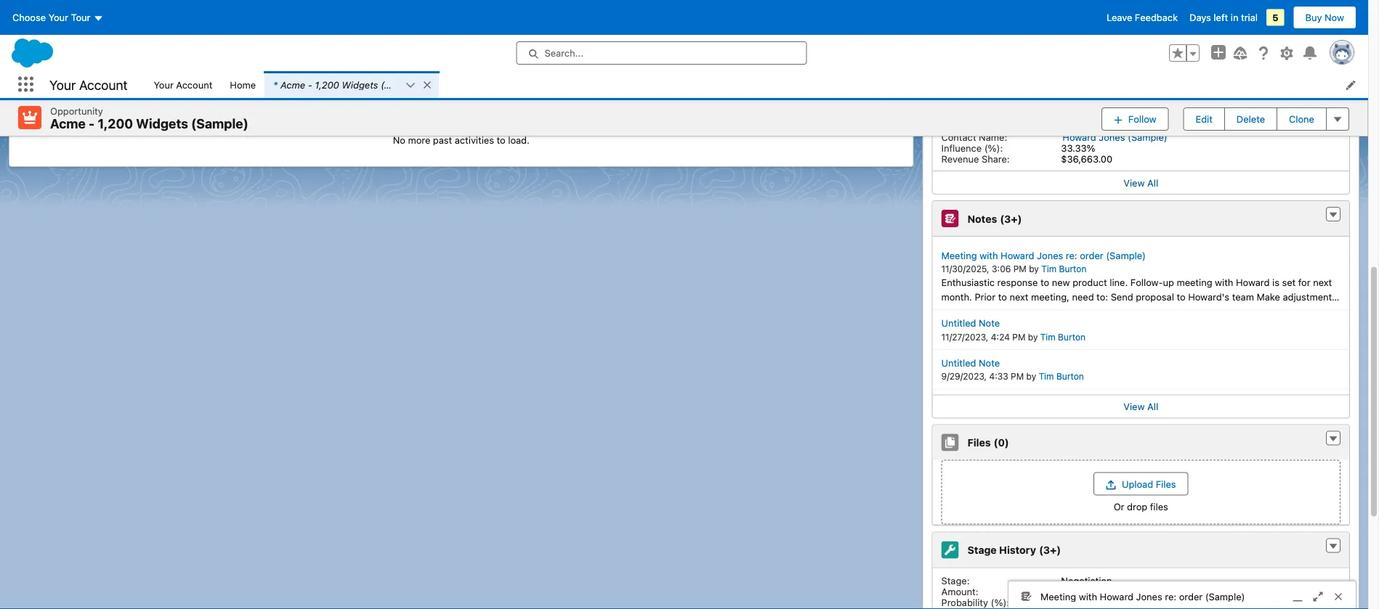 Task type: locate. For each thing, give the bounding box(es) containing it.
response
[[997, 278, 1038, 288]]

conference
[[991, 15, 1046, 27], [991, 118, 1046, 130]]

1 vertical spatial demo
[[953, 306, 978, 317]]

1 vertical spatial task
[[105, 110, 123, 121]]

note inside 'meeting with howard jones re: order (sample) 11/30/2025, 3:06 pm by tim burton enthusiastic response to new product line. follow-up meeting with howard is set for next month. prior to next meeting, need to: send proposal to howard's team make adjustments to demo do run through with anne and jason untitled note 11/27/2023, 4:24 pm by tim burton'
[[979, 318, 1000, 329]]

0 vertical spatial untitled
[[941, 318, 976, 329]]

view
[[1124, 178, 1145, 189], [1124, 402, 1145, 413]]

21
[[870, 26, 880, 36]]

untitled up 11/27/2023,
[[941, 318, 976, 329]]

notes element
[[932, 201, 1350, 419]]

1 vertical spatial contact name:
[[941, 132, 1007, 143]]

all inside "notes" element
[[1147, 402, 1158, 413]]

pm up response
[[1013, 264, 1027, 275]]

list item
[[265, 71, 482, 98]]

am
[[830, 62, 843, 72]]

0 vertical spatial view all
[[1124, 178, 1158, 189]]

stage
[[967, 545, 997, 557]]

meeting with howard jones re: order (sample)
[[1040, 591, 1245, 602]]

account left home
[[176, 79, 212, 90]]

1 note from the top
[[979, 318, 1000, 329]]

1 vertical spatial $36,663.00
[[1061, 154, 1113, 165]]

2 share: from the top
[[982, 154, 1010, 165]]

0 vertical spatial |
[[846, 62, 848, 72]]

0 vertical spatial customer conference - email invite (sample)
[[943, 15, 1154, 27]]

1 customer from the top
[[943, 15, 989, 27]]

1 vertical spatial revenue share:
[[941, 154, 1010, 165]]

tim down through
[[1040, 332, 1056, 343]]

influence for jennifer stamos (sample)
[[941, 40, 982, 51]]

sep left 18
[[852, 98, 867, 109]]

1 vertical spatial view all link
[[933, 395, 1349, 419]]

your left tour on the left top of the page
[[48, 12, 68, 23]]

1 vertical spatial view all
[[1124, 402, 1158, 413]]

3 you from the top
[[59, 74, 75, 85]]

0 vertical spatial re:
[[1066, 250, 1077, 261]]

demo right the schedule
[[186, 22, 212, 34]]

view all link inside campaign influence element
[[933, 171, 1349, 194]]

you inside 'you had a task with howard jones (sample)'
[[59, 110, 75, 121]]

0 vertical spatial contact
[[941, 29, 976, 40]]

email for howard jones (sample)
[[1056, 118, 1081, 130]]

to
[[128, 22, 138, 34], [497, 135, 505, 146], [1041, 278, 1049, 288], [998, 292, 1007, 303], [1177, 292, 1186, 303], [941, 306, 950, 317]]

1 horizontal spatial your account
[[154, 79, 212, 90]]

enthusiastic
[[941, 278, 995, 288]]

1 vertical spatial invite
[[1084, 118, 1109, 130]]

1 vertical spatial 33.33%
[[1061, 92, 1095, 102]]

invite up jennifer
[[1084, 15, 1109, 27]]

task right tour on the left top of the page
[[105, 5, 123, 16]]

0 vertical spatial order
[[1080, 250, 1103, 261]]

task inside 'you had a task with howard jones (sample)'
[[105, 110, 123, 121]]

1 vertical spatial text default image
[[1328, 542, 1338, 552]]

5
[[1272, 12, 1278, 23]]

invite up howard jones (sample)
[[1084, 118, 1109, 130]]

2 vertical spatial influence (%):
[[941, 143, 1003, 154]]

2 influence from the top
[[941, 92, 982, 102]]

opportunity
[[429, 79, 482, 90], [50, 105, 103, 116]]

1 vertical spatial |
[[423, 79, 426, 90]]

howard jones (sample) link down "your account" link
[[148, 112, 253, 123]]

0 horizontal spatial text default image
[[406, 80, 416, 90]]

1 had from the top
[[78, 5, 94, 16]]

howard jones (sample) link down you logged a call with howard jones (sample)
[[159, 75, 264, 87]]

customer conference - email invite (sample) up howard jones (sample)
[[943, 118, 1154, 130]]

0 vertical spatial revenue
[[941, 102, 979, 113]]

all inside campaign influence element
[[1147, 178, 1158, 189]]

follow
[[1128, 114, 1156, 124]]

2 contact name: from the top
[[941, 132, 1007, 143]]

acme inside list item
[[280, 79, 305, 90]]

all for view all link within the campaign influence element
[[1147, 178, 1158, 189]]

jones up "your account" link
[[195, 39, 221, 50]]

0 vertical spatial demo
[[186, 22, 212, 34]]

1 horizontal spatial account
[[176, 79, 212, 90]]

0 vertical spatial view all link
[[933, 171, 1349, 194]]

widgets for acme - 1,200 widgets (sample) | opportunity
[[342, 79, 378, 90]]

2 text default image from the top
[[1328, 542, 1338, 552]]

share:
[[982, 102, 1010, 113], [982, 154, 1010, 165]]

(%): inside stage history element
[[991, 598, 1009, 609]]

1 vertical spatial share:
[[982, 154, 1010, 165]]

jones inside you logged a call with howard jones (sample)
[[195, 39, 221, 50]]

2 all from the top
[[1147, 402, 1158, 413]]

1 vertical spatial opportunity
[[50, 105, 103, 116]]

to up meeting,
[[1041, 278, 1049, 288]]

proposal
[[1136, 292, 1174, 303]]

a down introduction
[[97, 110, 102, 121]]

next right for
[[1313, 278, 1332, 288]]

howard jones (sample) link for you had an event with
[[159, 75, 264, 87]]

1 horizontal spatial next
[[1313, 278, 1332, 288]]

1 vertical spatial customer
[[943, 118, 989, 130]]

0 vertical spatial task
[[105, 5, 123, 16]]

you up called
[[59, 5, 75, 16]]

howard jones (sample) link
[[159, 39, 264, 50], [159, 75, 264, 87], [148, 112, 253, 123], [1063, 132, 1167, 143]]

customer conference - email invite (sample) link up jennifer
[[943, 15, 1154, 28]]

1,200 inside list item
[[315, 79, 339, 90]]

$36,663.00 down howard jones (sample)
[[1061, 154, 1113, 165]]

widgets inside opportunity acme - 1,200 widgets (sample)
[[136, 116, 188, 132]]

2 view all link from the top
[[933, 395, 1349, 419]]

you down called
[[59, 37, 75, 48]]

2 email from the top
[[1056, 118, 1081, 130]]

customer conference - email invite (sample) link up howard jones (sample)
[[943, 118, 1154, 130]]

contact name:
[[941, 29, 1007, 40], [941, 132, 1007, 143]]

follow button
[[1101, 107, 1169, 131]]

2 conference from the top
[[991, 118, 1046, 130]]

howard's
[[1188, 292, 1230, 303]]

1 vertical spatial had
[[78, 74, 94, 85]]

1 vertical spatial view
[[1124, 402, 1145, 413]]

load.
[[508, 135, 530, 146]]

1 contact from the top
[[941, 29, 976, 40]]

stamos
[[1101, 29, 1134, 40]]

1,200 for acme - 1,200 widgets (sample)
[[98, 116, 133, 132]]

all
[[1147, 178, 1158, 189], [1147, 402, 1158, 413]]

2 revenue from the top
[[941, 154, 979, 165]]

clone
[[1289, 114, 1314, 124]]

2 vertical spatial sep
[[852, 98, 867, 109]]

0 horizontal spatial meeting
[[941, 250, 977, 261]]

1 vertical spatial re:
[[1165, 591, 1176, 602]]

note down do
[[979, 318, 1000, 329]]

had down email:
[[78, 110, 94, 121]]

view all down howard jones (sample)
[[1124, 178, 1158, 189]]

(3+) inside "notes" element
[[1000, 213, 1022, 225]]

jones left home
[[196, 75, 222, 86]]

event image
[[33, 59, 50, 76]]

you up email:
[[59, 74, 75, 85]]

1 untitled from the top
[[941, 318, 976, 329]]

0 horizontal spatial re:
[[1066, 250, 1077, 261]]

0 horizontal spatial (3+)
[[1000, 213, 1022, 225]]

2 vertical spatial a
[[97, 110, 102, 121]]

leave feedback
[[1107, 12, 1178, 23]]

account up introduction
[[79, 77, 127, 92]]

tim burton link up new
[[1041, 264, 1087, 275]]

1 horizontal spatial widgets
[[342, 79, 378, 90]]

had up called
[[78, 5, 94, 16]]

a inside you logged a call with howard jones (sample)
[[111, 37, 116, 48]]

view inside "notes" element
[[1124, 402, 1145, 413]]

and
[[1095, 306, 1112, 317]]

2 invite from the top
[[1084, 118, 1109, 130]]

make
[[1257, 292, 1280, 303]]

view up files 'element'
[[1124, 402, 1145, 413]]

meeting inside 'meeting with howard jones re: order (sample) 11/30/2025, 3:06 pm by tim burton enthusiastic response to new product line. follow-up meeting with howard is set for next month. prior to next meeting, need to: send proposal to howard's team make adjustments to demo do run through with anne and jason untitled note 11/27/2023, 4:24 pm by tim burton'
[[941, 250, 977, 261]]

pm right the 4:24
[[1012, 332, 1026, 343]]

0 vertical spatial conference
[[991, 15, 1046, 27]]

text default image for stage history (3+)
[[1328, 542, 1338, 552]]

2 customer conference - email invite (sample) from the top
[[943, 118, 1154, 130]]

sep for sep 18
[[852, 98, 867, 109]]

all for view all link inside "notes" element
[[1147, 402, 1158, 413]]

| up more
[[423, 79, 426, 90]]

jones inside 9:00 am | sep 20 you had an event with howard jones (sample)
[[196, 75, 222, 86]]

0 vertical spatial next
[[1313, 278, 1332, 288]]

meeting for meeting with howard jones re: order (sample) 11/30/2025, 3:06 pm by tim burton enthusiastic response to new product line. follow-up meeting with howard is set for next month. prior to next meeting, need to: send proposal to howard's team make adjustments to demo do run through with anne and jason untitled note 11/27/2023, 4:24 pm by tim burton
[[941, 250, 977, 261]]

with inside 'you had a task with howard jones (sample)'
[[126, 110, 144, 121]]

invite
[[1084, 15, 1109, 27], [1084, 118, 1109, 130]]

acme for acme - 1,200 widgets (sample)
[[50, 116, 86, 132]]

had inside 'you had a task with howard jones (sample)'
[[78, 110, 94, 121]]

1 horizontal spatial 1,200
[[315, 79, 339, 90]]

2 vertical spatial burton
[[1056, 372, 1084, 382]]

view for view all link inside "notes" element
[[1124, 402, 1145, 413]]

1 customer conference - email invite (sample) from the top
[[943, 15, 1154, 27]]

demo
[[186, 22, 212, 34], [953, 306, 978, 317]]

0 horizontal spatial opportunity
[[50, 105, 103, 116]]

howard inside 9:00 am | sep 20 you had an event with howard jones (sample)
[[159, 75, 193, 86]]

1,200 right the *
[[315, 79, 339, 90]]

jones up new
[[1037, 250, 1063, 261]]

0 vertical spatial 33.33%
[[1061, 40, 1095, 51]]

leave feedback link
[[1107, 12, 1178, 23]]

1 influence (%): from the top
[[941, 40, 1003, 51]]

view all link down howard jones (sample)
[[933, 171, 1349, 194]]

4 you from the top
[[59, 110, 75, 121]]

1 you from the top
[[59, 5, 75, 16]]

view all for view all link within the campaign influence element
[[1124, 178, 1158, 189]]

your account up 'you had a task with howard jones (sample)'
[[154, 79, 212, 90]]

1 horizontal spatial opportunity
[[429, 79, 482, 90]]

order for meeting with howard jones re: order (sample)
[[1179, 591, 1203, 602]]

2 customer from the top
[[943, 118, 989, 130]]

with down called howard to schedule demo (sample)
[[136, 37, 155, 48]]

files left (0)
[[967, 437, 991, 449]]

by right 4:33
[[1026, 372, 1036, 382]]

1 vertical spatial (3+)
[[1039, 545, 1061, 557]]

had for you had a task with howard jones (sample)
[[78, 110, 94, 121]]

activities
[[455, 135, 494, 146]]

acme down email:
[[50, 116, 86, 132]]

1 view all link from the top
[[933, 171, 1349, 194]]

tim inside the untitled note 9/29/2023, 4:33 pm by tim burton
[[1039, 372, 1054, 382]]

tim right 4:33
[[1039, 372, 1054, 382]]

2 revenue share: from the top
[[941, 154, 1010, 165]]

0 vertical spatial a
[[97, 5, 102, 16]]

sep left 21
[[852, 26, 868, 36]]

1 conference from the top
[[991, 15, 1046, 27]]

(sample) inside 'meeting with howard jones re: order (sample) 11/30/2025, 3:06 pm by tim burton enthusiastic response to new product line. follow-up meeting with howard is set for next month. prior to next meeting, need to: send proposal to howard's team make adjustments to demo do run through with anne and jason untitled note 11/27/2023, 4:24 pm by tim burton'
[[1106, 250, 1146, 261]]

task
[[105, 5, 123, 16], [105, 110, 123, 121]]

text default image
[[422, 80, 432, 90], [406, 80, 416, 90], [1328, 210, 1338, 221]]

2 had from the top
[[78, 74, 94, 85]]

email up jennifer
[[1056, 15, 1081, 27]]

you for you logged a call with howard jones (sample)
[[59, 37, 75, 48]]

1 vertical spatial influence (%):
[[941, 92, 1003, 102]]

| right am
[[846, 62, 848, 72]]

demo down month.
[[953, 306, 978, 317]]

1 vertical spatial acme
[[50, 116, 86, 132]]

untitled up 9/29/2023,
[[941, 358, 976, 369]]

logged call image
[[33, 22, 50, 40]]

0 vertical spatial pm
[[1013, 264, 1027, 275]]

1,200 down introduction
[[98, 116, 133, 132]]

1 vertical spatial conference
[[991, 118, 1046, 130]]

email up howard jones (sample)
[[1056, 118, 1081, 130]]

howard jones (sample) link up "your account" link
[[159, 39, 264, 50]]

widgets inside list item
[[342, 79, 378, 90]]

1 horizontal spatial re:
[[1165, 591, 1176, 602]]

list item containing *
[[265, 71, 482, 98]]

0 vertical spatial name:
[[979, 29, 1007, 40]]

1 contact name: from the top
[[941, 29, 1007, 40]]

2 note from the top
[[979, 358, 1000, 369]]

view for view all link within the campaign influence element
[[1124, 178, 1145, 189]]

howard jones (sample) link down follow button
[[1063, 132, 1167, 143]]

1 revenue from the top
[[941, 102, 979, 113]]

a right tour on the left top of the page
[[97, 5, 102, 16]]

acme inside opportunity acme - 1,200 widgets (sample)
[[50, 116, 86, 132]]

0 vertical spatial view
[[1124, 178, 1145, 189]]

jones down follow button
[[1099, 132, 1125, 143]]

customer conference - email invite (sample) for jennifer stamos (sample)
[[943, 15, 1154, 27]]

by
[[1029, 264, 1039, 275], [1028, 332, 1038, 343], [1026, 372, 1036, 382]]

2 customer conference - email invite (sample) link from the top
[[943, 118, 1154, 130]]

2 task from the top
[[105, 110, 123, 121]]

opportunity down an
[[50, 105, 103, 116]]

0 vertical spatial (3+)
[[1000, 213, 1022, 225]]

meeting down negotiation at the right of the page
[[1040, 591, 1076, 602]]

conference for jennifer
[[991, 15, 1046, 27]]

note up 4:33
[[979, 358, 1000, 369]]

contact for howard jones (sample)
[[941, 132, 976, 143]]

1,200 inside opportunity acme - 1,200 widgets (sample)
[[98, 116, 133, 132]]

0 horizontal spatial order
[[1080, 250, 1103, 261]]

jones inside 'meeting with howard jones re: order (sample) 11/30/2025, 3:06 pm by tim burton enthusiastic response to new product line. follow-up meeting with howard is set for next month. prior to next meeting, need to: send proposal to howard's team make adjustments to demo do run through with anne and jason untitled note 11/27/2023, 4:24 pm by tim burton'
[[1037, 250, 1063, 261]]

2 vertical spatial tim burton link
[[1039, 372, 1084, 382]]

1 all from the top
[[1147, 178, 1158, 189]]

jones inside campaign influence element
[[1099, 132, 1125, 143]]

sep
[[852, 26, 868, 36], [851, 62, 866, 72], [852, 98, 867, 109]]

2 $36,663.00 from the top
[[1061, 154, 1113, 165]]

$36,663.00 up howard jones (sample)
[[1061, 102, 1113, 113]]

howard
[[90, 22, 126, 34], [159, 39, 192, 50], [159, 75, 193, 86], [148, 112, 182, 122], [1063, 132, 1096, 143], [1001, 250, 1034, 261], [1236, 278, 1270, 288], [1100, 591, 1134, 602]]

1 view all from the top
[[1124, 178, 1158, 189]]

all up files 'element'
[[1147, 402, 1158, 413]]

0 vertical spatial had
[[78, 5, 94, 16]]

customer conference - email invite (sample) link
[[943, 15, 1154, 28], [943, 118, 1154, 130]]

jones
[[195, 39, 221, 50], [196, 75, 222, 86], [184, 112, 211, 122], [1099, 132, 1125, 143], [1037, 250, 1063, 261], [1136, 591, 1162, 602]]

2 untitled from the top
[[941, 358, 976, 369]]

up
[[1163, 278, 1174, 288]]

tim burton link right 4:33
[[1039, 372, 1084, 382]]

negotiation
[[1061, 576, 1112, 587]]

had left an
[[78, 74, 94, 85]]

0 vertical spatial meeting
[[941, 250, 977, 261]]

task down introduction
[[105, 110, 123, 121]]

1 text default image from the top
[[1328, 435, 1338, 445]]

view inside campaign influence element
[[1124, 178, 1145, 189]]

widgets
[[342, 79, 378, 90], [136, 116, 188, 132]]

demo inside 'meeting with howard jones re: order (sample) 11/30/2025, 3:06 pm by tim burton enthusiastic response to new product line. follow-up meeting with howard is set for next month. prior to next meeting, need to: send proposal to howard's team make adjustments to demo do run through with anne and jason untitled note 11/27/2023, 4:24 pm by tim burton'
[[953, 306, 978, 317]]

text default image
[[1328, 435, 1338, 445], [1328, 542, 1338, 552]]

(3+) right history
[[1039, 545, 1061, 557]]

tim burton link for 11/30/2025, 3:06 pm
[[1041, 264, 1087, 275]]

1 customer conference - email invite (sample) link from the top
[[943, 15, 1154, 28]]

4:24
[[991, 332, 1010, 343]]

a left call
[[111, 37, 116, 48]]

you for you had a task
[[59, 5, 75, 16]]

9:00
[[808, 62, 827, 72]]

2 you from the top
[[59, 37, 75, 48]]

all down howard jones (sample)
[[1147, 178, 1158, 189]]

group
[[1169, 44, 1200, 62]]

name: for howard jones (sample)
[[979, 132, 1007, 143]]

meeting up 11/30/2025,
[[941, 250, 977, 261]]

3 had from the top
[[78, 110, 94, 121]]

0 vertical spatial customer
[[943, 15, 989, 27]]

1 email from the top
[[1056, 15, 1081, 27]]

view all inside campaign influence element
[[1124, 178, 1158, 189]]

files up files
[[1156, 479, 1176, 490]]

3 influence (%): from the top
[[941, 143, 1003, 154]]

2 view all from the top
[[1124, 402, 1158, 413]]

you down email:
[[59, 110, 75, 121]]

with down meeting,
[[1049, 306, 1068, 317]]

1 horizontal spatial acme
[[280, 79, 305, 90]]

you had a task with howard jones (sample)
[[59, 110, 253, 122]]

1 vertical spatial contact
[[941, 132, 976, 143]]

1 vertical spatial all
[[1147, 402, 1158, 413]]

2 name: from the top
[[979, 132, 1007, 143]]

0 vertical spatial invite
[[1084, 15, 1109, 27]]

with down email: introduction (sample)
[[126, 110, 144, 121]]

influence (%): for jennifer stamos (sample)
[[941, 40, 1003, 51]]

next
[[1313, 278, 1332, 288], [1010, 292, 1028, 303]]

influence (%):
[[941, 40, 1003, 51], [941, 92, 1003, 102], [941, 143, 1003, 154]]

0 vertical spatial share:
[[982, 102, 1010, 113]]

0 vertical spatial customer conference - email invite (sample) link
[[943, 15, 1154, 28]]

0 vertical spatial influence (%):
[[941, 40, 1003, 51]]

text default image inside stage history element
[[1328, 542, 1338, 552]]

list containing your account
[[145, 71, 1368, 98]]

event
[[110, 74, 134, 85]]

view down howard jones (sample)
[[1124, 178, 1145, 189]]

by down through
[[1028, 332, 1038, 343]]

1 vertical spatial tim burton link
[[1040, 332, 1086, 343]]

invite for howard
[[1084, 118, 1109, 130]]

-
[[1048, 15, 1053, 27], [308, 79, 312, 90], [89, 116, 95, 132], [1048, 118, 1053, 130]]

note
[[979, 318, 1000, 329], [979, 358, 1000, 369]]

0 vertical spatial widgets
[[342, 79, 378, 90]]

0 vertical spatial 1,200
[[315, 79, 339, 90]]

0 vertical spatial by
[[1029, 264, 1039, 275]]

$36,663.00
[[1061, 102, 1113, 113], [1061, 154, 1113, 165]]

sep left the 20
[[851, 62, 866, 72]]

next down response
[[1010, 292, 1028, 303]]

2 vertical spatial had
[[78, 110, 94, 121]]

burton inside the untitled note 9/29/2023, 4:33 pm by tim burton
[[1056, 372, 1084, 382]]

you inside 9:00 am | sep 20 you had an event with howard jones (sample)
[[59, 74, 75, 85]]

1 33.33% from the top
[[1061, 40, 1095, 51]]

in
[[1231, 12, 1238, 23]]

0 vertical spatial tim burton link
[[1041, 264, 1087, 275]]

opportunity up no more past activities to load.
[[429, 79, 482, 90]]

acme right the *
[[280, 79, 305, 90]]

2 view from the top
[[1124, 402, 1145, 413]]

view all link
[[933, 171, 1349, 194], [933, 395, 1349, 419]]

send
[[1111, 292, 1133, 303]]

(3+) right notes
[[1000, 213, 1022, 225]]

opportunity inside opportunity acme - 1,200 widgets (sample)
[[50, 105, 103, 116]]

view all link up files 'element'
[[933, 395, 1349, 419]]

your account link
[[145, 71, 221, 98]]

with inside you logged a call with howard jones (sample)
[[136, 37, 155, 48]]

re: inside 'meeting with howard jones re: order (sample) 11/30/2025, 3:06 pm by tim burton enthusiastic response to new product line. follow-up meeting with howard is set for next month. prior to next meeting, need to: send proposal to howard's team make adjustments to demo do run through with anne and jason untitled note 11/27/2023, 4:24 pm by tim burton'
[[1066, 250, 1077, 261]]

1 vertical spatial a
[[111, 37, 116, 48]]

email: introduction (sample) link
[[57, 95, 190, 107]]

1 task from the top
[[105, 5, 123, 16]]

2 vertical spatial by
[[1026, 372, 1036, 382]]

more
[[408, 135, 430, 146]]

1 invite from the top
[[1084, 15, 1109, 27]]

pm inside the untitled note 9/29/2023, 4:33 pm by tim burton
[[1011, 372, 1024, 382]]

view all inside "notes" element
[[1124, 402, 1158, 413]]

delete button
[[1224, 107, 1277, 131]]

with
[[136, 37, 155, 48], [137, 74, 155, 85], [126, 110, 144, 121], [980, 250, 998, 261], [1215, 278, 1233, 288], [1049, 306, 1068, 317], [1079, 591, 1097, 602]]

your account up email:
[[49, 77, 127, 92]]

no
[[393, 135, 405, 146]]

2 vertical spatial influence
[[941, 143, 982, 154]]

1 view from the top
[[1124, 178, 1145, 189]]

customer conference - email invite (sample)
[[943, 15, 1154, 27], [943, 118, 1154, 130]]

1 influence from the top
[[941, 40, 982, 51]]

1 horizontal spatial order
[[1179, 591, 1203, 602]]

1 vertical spatial 1,200
[[98, 116, 133, 132]]

1 name: from the top
[[979, 29, 1007, 40]]

0 vertical spatial note
[[979, 318, 1000, 329]]

1 vertical spatial influence
[[941, 92, 982, 102]]

with right event
[[137, 74, 155, 85]]

acme for acme - 1,200 widgets (sample) | opportunity
[[280, 79, 305, 90]]

you
[[59, 5, 75, 16], [59, 37, 75, 48], [59, 74, 75, 85], [59, 110, 75, 121]]

0 vertical spatial email
[[1056, 15, 1081, 27]]

a inside 'you had a task with howard jones (sample)'
[[97, 110, 102, 121]]

0 vertical spatial influence
[[941, 40, 982, 51]]

text default image inside files 'element'
[[1328, 435, 1338, 445]]

view all link inside "notes" element
[[933, 395, 1349, 419]]

conference for howard
[[991, 118, 1046, 130]]

view all up files 'element'
[[1124, 402, 1158, 413]]

tim burton link down anne
[[1040, 332, 1086, 343]]

3 33.33% from the top
[[1061, 143, 1095, 154]]

howard jones (sample) link for you logged a call with
[[159, 39, 264, 50]]

customer for howard
[[943, 118, 989, 130]]

note inside the untitled note 9/29/2023, 4:33 pm by tim burton
[[979, 358, 1000, 369]]

order inside 'meeting with howard jones re: order (sample) 11/30/2025, 3:06 pm by tim burton enthusiastic response to new product line. follow-up meeting with howard is set for next month. prior to next meeting, need to: send proposal to howard's team make adjustments to demo do run through with anne and jason untitled note 11/27/2023, 4:24 pm by tim burton'
[[1080, 250, 1103, 261]]

0 vertical spatial acme
[[280, 79, 305, 90]]

files element
[[932, 425, 1350, 527]]

customer conference - email invite (sample) up jennifer
[[943, 15, 1154, 27]]

tim up new
[[1041, 264, 1057, 275]]

jones down "your account" link
[[184, 112, 211, 122]]

tim burton link for 9/29/2023, 4:33 pm
[[1039, 372, 1084, 382]]

pm right 4:33
[[1011, 372, 1024, 382]]

1 vertical spatial email
[[1056, 118, 1081, 130]]

anne
[[1070, 306, 1093, 317]]

probability (%):
[[941, 598, 1009, 609]]

(3+)
[[1000, 213, 1022, 225], [1039, 545, 1061, 557]]

2 contact from the top
[[941, 132, 976, 143]]

stage history element
[[932, 533, 1350, 610]]

you inside you logged a call with howard jones (sample)
[[59, 37, 75, 48]]

1 horizontal spatial demo
[[953, 306, 978, 317]]

0 vertical spatial revenue share:
[[941, 102, 1010, 113]]

3 influence from the top
[[941, 143, 982, 154]]

1 vertical spatial next
[[1010, 292, 1028, 303]]

1 vertical spatial name:
[[979, 132, 1007, 143]]

0 horizontal spatial next
[[1010, 292, 1028, 303]]

account
[[79, 77, 127, 92], [176, 79, 212, 90]]

by up response
[[1029, 264, 1039, 275]]

list
[[145, 71, 1368, 98]]

0 vertical spatial tim
[[1041, 264, 1057, 275]]

(sample) inside you logged a call with howard jones (sample)
[[224, 39, 264, 50]]



Task type: vqa. For each thing, say whether or not it's contained in the screenshot.
the bottom Customer Conference - Email Invite (Sample)
yes



Task type: describe. For each thing, give the bounding box(es) containing it.
you had a task
[[59, 5, 123, 16]]

edit
[[1196, 114, 1213, 124]]

past
[[433, 135, 452, 146]]

clone button
[[1277, 107, 1327, 131]]

task for you had a task
[[105, 5, 123, 16]]

called howard to schedule demo (sample)
[[57, 22, 257, 34]]

howard inside 'you had a task with howard jones (sample)'
[[148, 112, 182, 122]]

1 vertical spatial files
[[1156, 479, 1176, 490]]

(3+) inside stage history element
[[1039, 545, 1061, 557]]

2 33.33% from the top
[[1061, 92, 1095, 102]]

to:
[[1097, 292, 1108, 303]]

email:
[[57, 95, 85, 107]]

line.
[[1110, 278, 1128, 288]]

with down negotiation at the right of the page
[[1079, 591, 1097, 602]]

probability
[[941, 598, 988, 609]]

no more past activities to load. status
[[18, 135, 904, 146]]

1 $36,663.00 from the top
[[1061, 102, 1113, 113]]

had for you had a task
[[78, 5, 94, 16]]

notes
[[967, 213, 997, 225]]

home link
[[221, 71, 265, 98]]

33.33% for howard
[[1061, 143, 1095, 154]]

a for you had a task with howard jones (sample)
[[97, 110, 102, 121]]

edit button
[[1183, 107, 1225, 131]]

1,200 for acme - 1,200 widgets (sample) | opportunity
[[315, 79, 339, 90]]

home
[[230, 79, 256, 90]]

buy now button
[[1293, 6, 1357, 29]]

jennifer stamos (sample) link
[[1063, 29, 1176, 40]]

account inside "list"
[[176, 79, 212, 90]]

to left load.
[[497, 135, 505, 146]]

a for you logged a call with howard jones (sample)
[[111, 37, 116, 48]]

howard jones (sample)
[[1063, 132, 1167, 143]]

untitled note 9/29/2023, 4:33 pm by tim burton
[[941, 358, 1084, 382]]

18
[[870, 98, 880, 109]]

(0)
[[994, 437, 1009, 449]]

(sample) inside list item
[[381, 79, 420, 90]]

drop
[[1127, 502, 1147, 513]]

invite for jennifer
[[1084, 15, 1109, 27]]

order for meeting with howard jones re: order (sample) 11/30/2025, 3:06 pm by tim burton enthusiastic response to new product line. follow-up meeting with howard is set for next month. prior to next meeting, need to: send proposal to howard's team make adjustments to demo do run through with anne and jason untitled note 11/27/2023, 4:24 pm by tim burton
[[1080, 250, 1103, 261]]

left
[[1214, 12, 1228, 23]]

11/30/2025,
[[941, 264, 989, 275]]

4:33
[[989, 372, 1008, 382]]

by inside the untitled note 9/29/2023, 4:33 pm by tim burton
[[1026, 372, 1036, 382]]

9:00 am | sep 20 you had an event with howard jones (sample)
[[59, 62, 880, 86]]

new
[[1052, 278, 1070, 288]]

howard inside you logged a call with howard jones (sample)
[[159, 39, 192, 50]]

trial
[[1241, 12, 1258, 23]]

text default image for files (0)
[[1328, 435, 1338, 445]]

view all link for campaign influence element at top right
[[933, 171, 1349, 194]]

sep 18
[[852, 98, 880, 109]]

name: for jennifer stamos (sample)
[[979, 29, 1007, 40]]

opportunity image
[[18, 106, 41, 129]]

0 vertical spatial opportunity
[[429, 79, 482, 90]]

to up call
[[128, 22, 138, 34]]

logged
[[78, 37, 108, 48]]

call
[[118, 37, 134, 48]]

re: for meeting with howard jones re: order (sample) 11/30/2025, 3:06 pm by tim burton enthusiastic response to new product line. follow-up meeting with howard is set for next month. prior to next meeting, need to: send proposal to howard's team make adjustments to demo do run through with anne and jason untitled note 11/27/2023, 4:24 pm by tim burton
[[1066, 250, 1077, 261]]

contact for jennifer stamos (sample)
[[941, 29, 976, 40]]

days left in trial
[[1189, 12, 1258, 23]]

called
[[57, 22, 87, 34]]

introduction
[[88, 95, 145, 107]]

schedule
[[141, 22, 183, 34]]

your inside dropdown button
[[48, 12, 68, 23]]

files (0)
[[967, 437, 1009, 449]]

adjustments
[[1283, 292, 1337, 303]]

(sample) inside opportunity acme - 1,200 widgets (sample)
[[191, 116, 248, 132]]

upload files
[[1122, 479, 1176, 490]]

choose
[[12, 12, 46, 23]]

leave
[[1107, 12, 1132, 23]]

feedback
[[1135, 12, 1178, 23]]

customer conference - email invite (sample) link for howard jones (sample)
[[943, 118, 1154, 130]]

for
[[1298, 278, 1311, 288]]

search... button
[[516, 41, 807, 65]]

untitled inside 'meeting with howard jones re: order (sample) 11/30/2025, 3:06 pm by tim burton enthusiastic response to new product line. follow-up meeting with howard is set for next month. prior to next meeting, need to: send proposal to howard's team make adjustments to demo do run through with anne and jason untitled note 11/27/2023, 4:24 pm by tim burton'
[[941, 318, 976, 329]]

a for you had a task
[[97, 5, 102, 16]]

90%
[[1061, 598, 1082, 609]]

had inside 9:00 am | sep 20 you had an event with howard jones (sample)
[[78, 74, 94, 85]]

search...
[[545, 48, 583, 58]]

1 vertical spatial tim
[[1040, 332, 1056, 343]]

customer for jennifer
[[943, 15, 989, 27]]

$110,000.00
[[1061, 587, 1115, 598]]

text default image inside "notes" element
[[1328, 210, 1338, 221]]

1 horizontal spatial text default image
[[422, 80, 432, 90]]

team
[[1232, 292, 1254, 303]]

(sample) inside 9:00 am | sep 20 you had an event with howard jones (sample)
[[225, 75, 264, 86]]

1 revenue share: from the top
[[941, 102, 1010, 113]]

0 horizontal spatial files
[[967, 437, 991, 449]]

is
[[1272, 278, 1279, 288]]

jones inside 'you had a task with howard jones (sample)'
[[184, 112, 211, 122]]

0 horizontal spatial demo
[[186, 22, 212, 34]]

amount:
[[941, 587, 978, 598]]

widgets for acme - 1,200 widgets (sample)
[[136, 116, 188, 132]]

with inside 9:00 am | sep 20 you had an event with howard jones (sample)
[[137, 74, 155, 85]]

your up 'you had a task with howard jones (sample)'
[[154, 79, 174, 90]]

history
[[999, 545, 1036, 557]]

to down month.
[[941, 306, 950, 317]]

no more past activities to load.
[[393, 135, 530, 146]]

delete
[[1237, 114, 1265, 124]]

files
[[1150, 502, 1168, 513]]

| inside 9:00 am | sep 20 you had an event with howard jones (sample)
[[846, 62, 848, 72]]

view all link for "notes" element at the right
[[933, 395, 1349, 419]]

re: for meeting with howard jones re: order (sample)
[[1165, 591, 1176, 602]]

0 horizontal spatial your account
[[49, 77, 127, 92]]

task image
[[33, 95, 50, 112]]

2 influence (%): from the top
[[941, 92, 1003, 102]]

days
[[1189, 12, 1211, 23]]

to down meeting
[[1177, 292, 1186, 303]]

influence (%): for howard jones (sample)
[[941, 143, 1003, 154]]

howard jones (sample) link for you had a task with
[[148, 112, 253, 123]]

do
[[980, 306, 992, 317]]

customer conference - email invite (sample) link for jennifer stamos (sample)
[[943, 15, 1154, 28]]

jennifer
[[1063, 29, 1098, 40]]

20
[[869, 62, 880, 72]]

11/27/2023,
[[941, 332, 988, 343]]

influence for howard jones (sample)
[[941, 143, 982, 154]]

tim burton link for 11/27/2023, 4:24 pm
[[1040, 332, 1086, 343]]

your up email:
[[49, 77, 76, 92]]

called howard to schedule demo (sample) link
[[57, 22, 257, 34]]

9/29/2023,
[[941, 372, 987, 382]]

meeting for meeting with howard jones re: order (sample)
[[1040, 591, 1076, 602]]

to up run
[[998, 292, 1007, 303]]

*
[[273, 79, 278, 90]]

through
[[1012, 306, 1047, 317]]

or drop files
[[1114, 502, 1168, 513]]

contact name: for jennifer
[[941, 29, 1007, 40]]

sep for sep 21
[[852, 26, 868, 36]]

howard inside campaign influence element
[[1063, 132, 1096, 143]]

3:06
[[992, 264, 1011, 275]]

1 vertical spatial by
[[1028, 332, 1038, 343]]

buy now
[[1305, 12, 1344, 23]]

contact name: for howard
[[941, 132, 1007, 143]]

you for you had a task with howard jones (sample)
[[59, 110, 75, 121]]

- inside opportunity acme - 1,200 widgets (sample)
[[89, 116, 95, 132]]

1 vertical spatial pm
[[1012, 332, 1026, 343]]

jones right $110,000.00
[[1136, 591, 1162, 602]]

opportunity acme - 1,200 widgets (sample)
[[50, 105, 248, 132]]

view all for view all link inside "notes" element
[[1124, 402, 1158, 413]]

an
[[97, 74, 107, 85]]

* acme - 1,200 widgets (sample) | opportunity
[[273, 79, 482, 90]]

0 horizontal spatial account
[[79, 77, 127, 92]]

(sample) inside 'you had a task with howard jones (sample)'
[[213, 112, 253, 122]]

campaign influence element
[[932, 0, 1350, 195]]

33.33% for jennifer
[[1061, 40, 1095, 51]]

prior
[[975, 292, 996, 303]]

jason
[[1114, 306, 1140, 317]]

need
[[1072, 292, 1094, 303]]

0 horizontal spatial |
[[423, 79, 426, 90]]

sep inside 9:00 am | sep 20 you had an event with howard jones (sample)
[[851, 62, 866, 72]]

1 vertical spatial burton
[[1058, 332, 1086, 343]]

meeting,
[[1031, 292, 1069, 303]]

stage:
[[941, 576, 970, 587]]

follow-
[[1130, 278, 1163, 288]]

untitled inside the untitled note 9/29/2023, 4:33 pm by tim burton
[[941, 358, 976, 369]]

with up 3:06
[[980, 250, 998, 261]]

or
[[1114, 502, 1124, 513]]

task for you had a task with howard jones (sample)
[[105, 110, 123, 121]]

notes (3+)
[[967, 213, 1022, 225]]

email for jennifer stamos (sample)
[[1056, 15, 1081, 27]]

you logged a call with howard jones (sample)
[[59, 37, 264, 50]]

choose your tour button
[[12, 6, 104, 29]]

with up howard's
[[1215, 278, 1233, 288]]

choose your tour
[[12, 12, 90, 23]]

customer conference - email invite (sample) for howard jones (sample)
[[943, 118, 1154, 130]]

0 vertical spatial burton
[[1059, 264, 1087, 275]]

1 share: from the top
[[982, 102, 1010, 113]]



